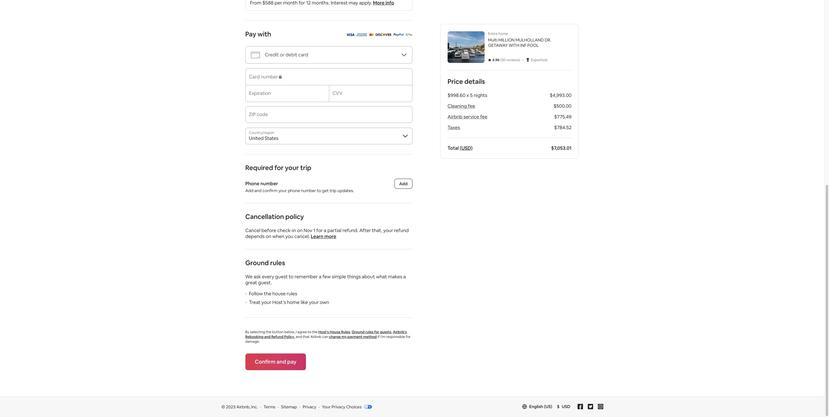 Task type: vqa. For each thing, say whether or not it's contained in the screenshot.
fee
yes



Task type: describe. For each thing, give the bounding box(es) containing it.
million
[[499, 37, 515, 43]]

phone
[[246, 181, 260, 187]]

and left that
[[296, 335, 302, 339]]

policy
[[284, 335, 294, 339]]

learn
[[311, 233, 324, 240]]

reviews
[[507, 58, 519, 62]]

2 horizontal spatial ,
[[392, 330, 392, 335]]

0 horizontal spatial ground
[[246, 259, 269, 267]]

phone
[[288, 188, 300, 193]]

and inside airbnb's rebooking and refund policy
[[264, 335, 271, 339]]

in
[[292, 227, 296, 234]]

1 american express card image from the top
[[357, 31, 368, 38]]

follow the house rules treat your host's home like your own
[[249, 291, 329, 306]]

©
[[222, 404, 225, 410]]

confirm and pay button
[[246, 354, 306, 370]]

selecting
[[250, 330, 265, 335]]

2023
[[226, 404, 236, 410]]

states
[[265, 135, 279, 141]]

1 mastercard image from the top
[[370, 31, 374, 38]]

taxes button
[[448, 124, 460, 131]]

when
[[273, 233, 285, 240]]

few
[[323, 274, 331, 280]]

add inside button
[[400, 181, 408, 187]]

credit card image
[[251, 50, 260, 60]]

•
[[523, 57, 524, 63]]

for left i'm
[[375, 330, 379, 335]]

the inside follow the house rules treat your host's home like your own
[[264, 291, 272, 297]]

damage.
[[246, 339, 260, 344]]

more
[[325, 233, 337, 240]]

x
[[467, 92, 469, 99]]

guest
[[275, 274, 288, 280]]

0 horizontal spatial airbnb
[[311, 335, 322, 339]]

$ usd
[[557, 404, 571, 410]]

every
[[262, 274, 274, 280]]

for right required
[[275, 164, 284, 172]]

confirm
[[255, 358, 276, 365]]

my
[[342, 335, 347, 339]]

cleaning fee button
[[448, 103, 476, 109]]

details
[[465, 77, 485, 86]]

)
[[519, 58, 521, 62]]

what
[[376, 274, 387, 280]]

service
[[464, 114, 480, 120]]

navigate to instagram image
[[598, 404, 604, 410]]

can
[[323, 335, 329, 339]]

airbnb's rebooking and refund policy button
[[246, 330, 407, 339]]

0 horizontal spatial a
[[319, 274, 322, 280]]

payment
[[348, 335, 363, 339]]

1 privacy from the left
[[303, 404, 317, 410]]

cancel
[[246, 227, 261, 234]]

to inside phone number add and confirm your phone number to get trip updates.
[[317, 188, 321, 193]]

policy
[[286, 213, 304, 221]]

method
[[364, 335, 377, 339]]

charge
[[329, 335, 341, 339]]

navigate to facebook image
[[578, 404, 583, 410]]

privacy link
[[303, 404, 317, 410]]

rebooking
[[246, 335, 264, 339]]

to inside we ask every guest to remember a few simple things about what makes a great guest.
[[289, 274, 294, 280]]

multi
[[489, 37, 498, 43]]

button
[[272, 330, 284, 335]]

updates.
[[338, 188, 354, 193]]

refund
[[394, 227, 409, 234]]

refund.
[[343, 227, 359, 234]]

2 horizontal spatial a
[[404, 274, 406, 280]]

english
[[530, 404, 544, 410]]

we
[[246, 274, 253, 280]]

the left host's
[[312, 330, 318, 335]]

trip inside phone number add and confirm your phone number to get trip updates.
[[330, 188, 337, 193]]

cancel before check-in on nov 1 for a partial refund. after that, your refund depends on when you cancel.
[[246, 227, 409, 240]]

0 vertical spatial number
[[261, 181, 278, 187]]

before
[[262, 227, 276, 234]]

required for your trip
[[246, 164, 312, 172]]

your right like
[[309, 299, 319, 306]]

ground rules
[[246, 259, 285, 267]]

1 horizontal spatial ,
[[350, 330, 351, 335]]

ask
[[254, 274, 261, 280]]

2 discover card image from the top
[[376, 33, 392, 36]]

airbnb's rebooking and refund policy
[[246, 330, 407, 339]]

things
[[347, 274, 361, 280]]

debit
[[286, 52, 298, 58]]

for inside the if i'm responsible for damage.
[[406, 335, 411, 339]]

1 horizontal spatial airbnb
[[448, 114, 463, 120]]

required
[[246, 164, 273, 172]]

by
[[246, 330, 250, 335]]

that,
[[372, 227, 383, 234]]

great
[[246, 280, 257, 286]]

learn more button
[[311, 233, 337, 240]]

guests
[[380, 330, 392, 335]]

cancel.
[[295, 233, 310, 240]]

nov
[[304, 227, 313, 234]]

rules
[[341, 330, 350, 335]]

united states element
[[246, 128, 413, 144]]

cancellation
[[246, 213, 284, 221]]

, and that airbnb can charge my payment method
[[294, 335, 377, 339]]

i
[[296, 330, 297, 335]]

visa card image
[[346, 31, 355, 38]]

pay with
[[246, 30, 271, 38]]

united
[[249, 135, 264, 141]]

if i'm responsible for damage.
[[246, 335, 411, 344]]



Task type: locate. For each thing, give the bounding box(es) containing it.
trip up phone number add and confirm your phone number to get trip updates.
[[301, 164, 312, 172]]

0 horizontal spatial trip
[[301, 164, 312, 172]]

0 horizontal spatial rules
[[270, 259, 285, 267]]

navigate to twitter image
[[588, 404, 594, 410]]

0 vertical spatial ground
[[246, 259, 269, 267]]

house
[[273, 291, 286, 297]]

the down guest.
[[264, 291, 272, 297]]

to right guest
[[289, 274, 294, 280]]

0 vertical spatial airbnb
[[448, 114, 463, 120]]

1 vertical spatial number
[[301, 188, 316, 193]]

below,
[[285, 330, 295, 335]]

entire home multi million mulholland dr. getaway with inf pool
[[489, 31, 552, 48]]

to right agree
[[308, 330, 312, 335]]

0 horizontal spatial add
[[246, 188, 254, 193]]

superhost
[[531, 58, 548, 62]]

rules inside follow the house rules treat your host's home like your own
[[287, 291, 297, 297]]

home inside follow the house rules treat your host's home like your own
[[287, 299, 300, 306]]

inc.
[[251, 404, 258, 410]]

number up confirm
[[261, 181, 278, 187]]

1 vertical spatial ground
[[352, 330, 365, 335]]

with
[[509, 43, 520, 48]]

discover card image
[[376, 31, 392, 38], [376, 33, 392, 36]]

visa card image
[[346, 33, 355, 36]]

add
[[400, 181, 408, 187], [246, 188, 254, 193]]

if
[[378, 335, 380, 339]]

1 vertical spatial add
[[246, 188, 254, 193]]

home inside the entire home multi million mulholland dr. getaway with inf pool
[[499, 31, 508, 36]]

1 horizontal spatial a
[[324, 227, 327, 234]]

home left like
[[287, 299, 300, 306]]

by selecting the button below, i agree to the host's house rules , ground rules for guests ,
[[246, 330, 393, 335]]

1 vertical spatial trip
[[330, 188, 337, 193]]

1 horizontal spatial home
[[499, 31, 508, 36]]

0 vertical spatial to
[[317, 188, 321, 193]]

$500.00
[[554, 103, 572, 109]]

2 privacy from the left
[[332, 404, 346, 410]]

learn more
[[311, 233, 337, 240]]

2 horizontal spatial rules
[[366, 330, 374, 335]]

ground rules for guests link
[[352, 330, 392, 335]]

about
[[362, 274, 375, 280]]

remember
[[295, 274, 318, 280]]

1 horizontal spatial number
[[301, 188, 316, 193]]

1 vertical spatial airbnb
[[311, 335, 322, 339]]

$998.60
[[448, 92, 466, 99]]

1 vertical spatial to
[[289, 274, 294, 280]]

refund
[[272, 335, 284, 339]]

american express card image
[[357, 31, 368, 38], [357, 33, 368, 36]]

(usd) button
[[460, 145, 473, 151]]

united states button
[[246, 128, 413, 144]]

phone number add and confirm your phone number to get trip updates.
[[246, 181, 354, 193]]

a left few
[[319, 274, 322, 280]]

or
[[280, 52, 285, 58]]

0 horizontal spatial to
[[289, 274, 294, 280]]

add button
[[395, 179, 413, 189]]

and left the pay
[[277, 358, 286, 365]]

your
[[285, 164, 299, 172], [279, 188, 287, 193], [384, 227, 393, 234], [262, 299, 272, 306], [309, 299, 319, 306]]

rules left if
[[366, 330, 374, 335]]

your inside cancel before check-in on nov 1 for a partial refund. after that, your refund depends on when you cancel.
[[384, 227, 393, 234]]

depends
[[246, 233, 265, 240]]

0 vertical spatial home
[[499, 31, 508, 36]]

0 horizontal spatial home
[[287, 299, 300, 306]]

0 horizontal spatial fee
[[468, 103, 476, 109]]

0 horizontal spatial number
[[261, 181, 278, 187]]

getaway
[[489, 43, 508, 48]]

cleaning fee
[[448, 103, 476, 109]]

1 horizontal spatial on
[[297, 227, 303, 234]]

partial
[[328, 227, 342, 234]]

american express card image right visa card image
[[357, 33, 368, 36]]

credit
[[265, 52, 279, 58]]

rules up guest
[[270, 259, 285, 267]]

1 horizontal spatial to
[[308, 330, 312, 335]]

price
[[448, 77, 463, 86]]

your
[[322, 404, 331, 410]]

0 vertical spatial add
[[400, 181, 408, 187]]

mastercard image
[[370, 31, 374, 38], [370, 33, 374, 36]]

host's
[[273, 299, 286, 306]]

a left partial
[[324, 227, 327, 234]]

1 horizontal spatial trip
[[330, 188, 337, 193]]

, left airbnb's
[[392, 330, 392, 335]]

0 vertical spatial trip
[[301, 164, 312, 172]]

host's house rules button
[[319, 330, 350, 335]]

total (usd)
[[448, 145, 473, 151]]

$7,053.01
[[552, 145, 572, 151]]

airbnb service fee
[[448, 114, 488, 120]]

rules right house
[[287, 291, 297, 297]]

for inside cancel before check-in on nov 1 for a partial refund. after that, your refund depends on when you cancel.
[[317, 227, 323, 234]]

confirm and pay
[[255, 358, 297, 365]]

your right 'that,'
[[384, 227, 393, 234]]

© 2023 airbnb, inc.
[[222, 404, 258, 410]]

mulholland
[[516, 37, 544, 43]]

0 horizontal spatial on
[[266, 233, 271, 240]]

privacy left 'your' at the bottom
[[303, 404, 317, 410]]

ground up ask
[[246, 259, 269, 267]]

(us)
[[545, 404, 553, 410]]

cancellation policy
[[246, 213, 304, 221]]

confirm
[[263, 188, 278, 193]]

your privacy choices
[[322, 404, 362, 410]]

credit or debit card
[[265, 52, 308, 58]]

google pay image
[[406, 31, 413, 38], [406, 33, 413, 36]]

1 google pay image from the top
[[406, 31, 413, 38]]

on right the in on the bottom of page
[[297, 227, 303, 234]]

None text field
[[249, 114, 409, 120]]

to left get
[[317, 188, 321, 193]]

1 paypal image from the top
[[394, 31, 404, 38]]

your left the phone
[[279, 188, 287, 193]]

taxes
[[448, 124, 460, 131]]

ground
[[246, 259, 269, 267], [352, 330, 365, 335]]

1 horizontal spatial privacy
[[332, 404, 346, 410]]

credit or debit card button
[[246, 46, 413, 64]]

1 horizontal spatial ground
[[352, 330, 365, 335]]

2 vertical spatial to
[[308, 330, 312, 335]]

, left i
[[294, 335, 295, 339]]

number right the phone
[[301, 188, 316, 193]]

ground right rules
[[352, 330, 365, 335]]

usd
[[562, 404, 571, 410]]

and left refund
[[264, 335, 271, 339]]

rules
[[270, 259, 285, 267], [287, 291, 297, 297], [366, 330, 374, 335]]

a inside cancel before check-in on nov 1 for a partial refund. after that, your refund depends on when you cancel.
[[324, 227, 327, 234]]

trip right get
[[330, 188, 337, 193]]

1 discover card image from the top
[[376, 31, 392, 38]]

for right responsible
[[406, 335, 411, 339]]

on left the when
[[266, 233, 271, 240]]

and inside phone number add and confirm your phone number to get trip updates.
[[255, 188, 262, 193]]

1 horizontal spatial fee
[[481, 114, 488, 120]]

fee right the service
[[481, 114, 488, 120]]

and down phone
[[255, 188, 262, 193]]

1 horizontal spatial add
[[400, 181, 408, 187]]

home up the million
[[499, 31, 508, 36]]

2 paypal image from the top
[[394, 33, 404, 36]]

pay
[[288, 358, 297, 365]]

add inside phone number add and confirm your phone number to get trip updates.
[[246, 188, 254, 193]]

with
[[258, 30, 271, 38]]

guest.
[[258, 280, 272, 286]]

0 horizontal spatial privacy
[[303, 404, 317, 410]]

entire
[[489, 31, 498, 36]]

2 horizontal spatial to
[[317, 188, 321, 193]]

home
[[499, 31, 508, 36], [287, 299, 300, 306]]

dr.
[[545, 37, 552, 43]]

1 horizontal spatial rules
[[287, 291, 297, 297]]

airbnb left 'can'
[[311, 335, 322, 339]]

united states
[[249, 135, 279, 141]]

mastercard image right visa card icon
[[370, 31, 374, 38]]

airbnb service fee button
[[448, 114, 488, 120]]

0 vertical spatial rules
[[270, 259, 285, 267]]

own
[[320, 299, 329, 306]]

pool
[[528, 43, 539, 48]]

your up phone number add and confirm your phone number to get trip updates.
[[285, 164, 299, 172]]

2 american express card image from the top
[[357, 33, 368, 36]]

2 google pay image from the top
[[406, 33, 413, 36]]

$998.60 x 5 nights
[[448, 92, 488, 99]]

2 mastercard image from the top
[[370, 33, 374, 36]]

0 vertical spatial fee
[[468, 103, 476, 109]]

your inside phone number add and confirm your phone number to get trip updates.
[[279, 188, 287, 193]]

a right makes
[[404, 274, 406, 280]]

1 vertical spatial home
[[287, 299, 300, 306]]

on
[[297, 227, 303, 234], [266, 233, 271, 240]]

american express card image right visa card icon
[[357, 31, 368, 38]]

1 vertical spatial rules
[[287, 291, 297, 297]]

, right my
[[350, 330, 351, 335]]

2 vertical spatial rules
[[366, 330, 374, 335]]

get
[[322, 188, 329, 193]]

terms
[[264, 404, 276, 410]]

fee down 5
[[468, 103, 476, 109]]

privacy right 'your' at the bottom
[[332, 404, 346, 410]]

the left button
[[266, 330, 272, 335]]

1 vertical spatial fee
[[481, 114, 488, 120]]

mastercard image right visa card image
[[370, 33, 374, 36]]

paypal image
[[394, 31, 404, 38], [394, 33, 404, 36]]

your right treat
[[262, 299, 272, 306]]

$775.49
[[555, 114, 572, 120]]

for right 1 at the bottom left of the page
[[317, 227, 323, 234]]

and inside button
[[277, 358, 286, 365]]

0 horizontal spatial ,
[[294, 335, 295, 339]]

card
[[299, 52, 308, 58]]

airbnb
[[448, 114, 463, 120], [311, 335, 322, 339]]

airbnb up the taxes button
[[448, 114, 463, 120]]

follow
[[249, 291, 263, 297]]

host's
[[319, 330, 329, 335]]

i'm
[[381, 335, 386, 339]]

responsible
[[386, 335, 405, 339]]

4.96 ( 50 reviews )
[[493, 58, 521, 62]]



